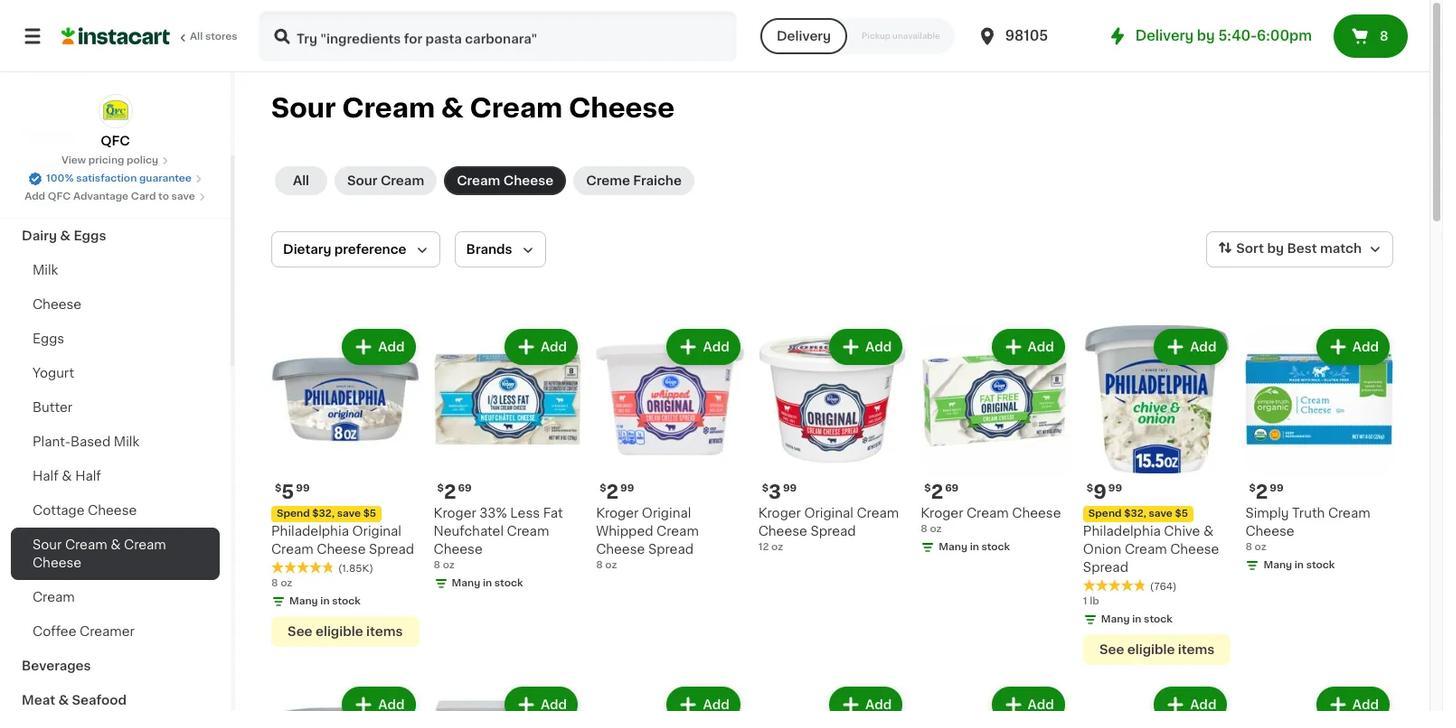 Task type: locate. For each thing, give the bounding box(es) containing it.
$ up whipped
[[600, 483, 606, 493]]

view pricing policy link
[[61, 154, 169, 168]]

eligible down (764)
[[1128, 643, 1175, 656]]

by right the sort at top right
[[1267, 243, 1284, 255]]

$ up 12 on the right of the page
[[762, 483, 769, 493]]

1 horizontal spatial save
[[337, 509, 361, 519]]

dietary preference button
[[271, 232, 440, 268]]

delivery inside delivery by 5:40-6:00pm link
[[1136, 29, 1194, 43]]

0 vertical spatial milk
[[33, 264, 58, 277]]

cream inside kroger 33% less fat neufchatel cream cheese 8 oz
[[507, 525, 549, 538]]

& up cottage
[[62, 470, 72, 483]]

brands
[[466, 243, 512, 256]]

& right meat
[[58, 695, 69, 707]]

kroger for spread
[[758, 507, 801, 520]]

$32, up philadelphia original cream cheese spread
[[312, 509, 335, 519]]

0 horizontal spatial eligible
[[316, 625, 363, 638]]

2 $ 2 99 from the left
[[1249, 483, 1284, 502]]

qfc link
[[98, 94, 132, 150]]

1 vertical spatial sour cream & cream cheese
[[33, 539, 166, 570]]

items for 5
[[366, 625, 403, 638]]

stock down (764)
[[1144, 615, 1173, 624]]

$ up philadelphia original cream cheese spread
[[275, 483, 282, 493]]

add
[[25, 192, 45, 202], [378, 341, 405, 354], [541, 341, 567, 354], [703, 341, 730, 354], [865, 341, 892, 354], [1028, 341, 1054, 354], [1190, 341, 1217, 354], [1353, 341, 1379, 354], [378, 699, 405, 711], [541, 699, 567, 711], [703, 699, 730, 711], [865, 699, 892, 711], [1028, 699, 1054, 711], [1190, 699, 1217, 711], [1353, 699, 1379, 711]]

qfc up view pricing policy link
[[101, 135, 130, 147]]

0 vertical spatial sour cream & cream cheese
[[271, 95, 675, 121]]

1 horizontal spatial eligible
[[1128, 643, 1175, 656]]

many down kroger cream cheese 8 oz
[[939, 542, 968, 552]]

& right dairy
[[60, 230, 71, 242]]

1 spend $32, save $5 from the left
[[277, 509, 376, 519]]

spend $32, save $5 up philadelphia original cream cheese spread
[[277, 509, 376, 519]]

many in stock down (764)
[[1101, 615, 1173, 624]]

2 for simply truth cream cheese
[[1256, 483, 1268, 502]]

2 for kroger cream cheese
[[931, 483, 943, 501]]

recipes
[[22, 127, 75, 139]]

thanksgiving
[[22, 161, 108, 174]]

3 $ from the left
[[924, 483, 931, 493]]

all left stores
[[190, 32, 203, 42]]

half down plant-
[[33, 470, 59, 483]]

spread
[[811, 525, 856, 538], [369, 543, 414, 556], [648, 543, 694, 556], [1083, 561, 1129, 574]]

69 for 33%
[[458, 483, 472, 493]]

1 half from the left
[[33, 470, 59, 483]]

butter
[[33, 402, 72, 414]]

0 horizontal spatial sour
[[33, 539, 62, 552]]

1 vertical spatial all
[[293, 175, 309, 187]]

philadelphia down $ 5 99
[[271, 525, 349, 538]]

coffee creamer
[[33, 626, 135, 638]]

meat & seafood link
[[11, 684, 220, 712]]

$ 2 69 up kroger cream cheese 8 oz
[[924, 483, 959, 501]]

by left 5:40-
[[1197, 29, 1215, 43]]

$5 up philadelphia original cream cheese spread
[[363, 509, 376, 519]]

2 $ 2 69 from the left
[[437, 483, 472, 502]]

spend $32, save $5
[[277, 509, 376, 519], [1089, 509, 1188, 519]]

0 horizontal spatial $32,
[[312, 509, 335, 519]]

save right to on the left top
[[171, 192, 195, 202]]

sour cream & cream cheese down cottage cheese
[[33, 539, 166, 570]]

in down kroger 33% less fat neufchatel cream cheese 8 oz on the left bottom
[[483, 578, 492, 588]]

1 philadelphia from the left
[[271, 525, 349, 538]]

$ 2 69 up neufchatel
[[437, 483, 472, 502]]

in down philadelphia chive & onion cream cheese spread
[[1132, 615, 1142, 624]]

0 vertical spatial eligible
[[316, 625, 363, 638]]

stock for truth
[[1306, 560, 1335, 570]]

2 horizontal spatial save
[[1149, 509, 1173, 519]]

0 horizontal spatial $ 2 99
[[600, 483, 634, 501]]

save up philadelphia original cream cheese spread
[[337, 509, 361, 519]]

spend $32, save $5 up philadelphia chive & onion cream cheese spread
[[1089, 509, 1188, 519]]

cream link
[[11, 581, 220, 615]]

spread inside kroger original cream cheese spread 12 oz
[[811, 525, 856, 538]]

$32, for 5
[[312, 509, 335, 519]]

oz inside kroger original whipped cream cheese spread 8 oz
[[605, 560, 617, 570]]

see eligible items button down (764)
[[1083, 634, 1231, 665]]

0 horizontal spatial original
[[352, 525, 401, 538]]

99
[[296, 483, 310, 493], [620, 483, 634, 493], [783, 483, 797, 493], [1109, 483, 1122, 493], [1270, 483, 1284, 493]]

many in stock down kroger 33% less fat neufchatel cream cheese 8 oz on the left bottom
[[452, 578, 523, 588]]

0 vertical spatial see
[[288, 625, 312, 638]]

1 kroger from the left
[[596, 507, 639, 520]]

spend for 9
[[1089, 509, 1122, 519]]

spend down $ 5 99
[[277, 509, 310, 519]]

1 horizontal spatial see eligible items
[[1100, 643, 1215, 656]]

stock down (1.85k)
[[332, 596, 361, 606]]

qfc
[[101, 135, 130, 147], [48, 192, 71, 202]]

best
[[1287, 243, 1317, 255]]

1 $ from the left
[[275, 483, 282, 493]]

$5
[[363, 509, 376, 519], [1175, 509, 1188, 519]]

see eligible items down (1.85k)
[[288, 625, 403, 638]]

1 horizontal spatial spend $32, save $5
[[1089, 509, 1188, 519]]

1 horizontal spatial see
[[1100, 643, 1124, 656]]

& right chive
[[1204, 525, 1214, 538]]

by
[[1197, 29, 1215, 43], [1267, 243, 1284, 255]]

$32, up philadelphia chive & onion cream cheese spread
[[1124, 509, 1147, 519]]

chive
[[1164, 525, 1200, 538]]

99 right the 5
[[296, 483, 310, 493]]

1 horizontal spatial spend
[[1089, 509, 1122, 519]]

5 $ from the left
[[762, 483, 769, 493]]

2 up simply
[[1256, 483, 1268, 502]]

2 philadelphia from the left
[[1083, 525, 1161, 538]]

simply
[[1246, 507, 1289, 520]]

see
[[288, 625, 312, 638], [1100, 643, 1124, 656]]

sour down cottage
[[33, 539, 62, 552]]

(1.85k)
[[338, 564, 373, 574]]

& down "search" field
[[441, 95, 464, 121]]

creme fraiche
[[586, 175, 682, 187]]

1 vertical spatial sour
[[347, 175, 378, 187]]

0 vertical spatial by
[[1197, 29, 1215, 43]]

see eligible items
[[288, 625, 403, 638], [1100, 643, 1215, 656]]

many down onion
[[1101, 615, 1130, 624]]

all for all
[[293, 175, 309, 187]]

1 $ 2 99 from the left
[[600, 483, 634, 501]]

None search field
[[259, 11, 737, 61]]

99 right 3
[[783, 483, 797, 493]]

by for sort
[[1267, 243, 1284, 255]]

view
[[61, 156, 86, 165]]

original
[[642, 507, 691, 520], [804, 507, 854, 520], [352, 525, 401, 538]]

see for 5
[[288, 625, 312, 638]]

69 up neufchatel
[[458, 483, 472, 493]]

1 $5 from the left
[[363, 509, 376, 519]]

33%
[[480, 507, 507, 520]]

8 inside the simply truth cream cheese 8 oz
[[1246, 542, 1252, 552]]

spend $32, save $5 for 9
[[1089, 509, 1188, 519]]

2 horizontal spatial sour
[[347, 175, 378, 187]]

many for 8
[[1264, 560, 1292, 570]]

philadelphia inside philadelphia original cream cheese spread
[[271, 525, 349, 538]]

see eligible items button down (1.85k)
[[271, 616, 419, 647]]

many down neufchatel
[[452, 578, 480, 588]]

spend for 5
[[277, 509, 310, 519]]

sour right all 'link'
[[347, 175, 378, 187]]

0 horizontal spatial half
[[33, 470, 59, 483]]

cream inside philadelphia original cream cheese spread
[[271, 543, 314, 556]]

0 vertical spatial items
[[366, 625, 403, 638]]

yogurt
[[33, 367, 74, 380]]

0 horizontal spatial 69
[[458, 483, 472, 493]]

meat & seafood
[[22, 695, 127, 707]]

99 up whipped
[[620, 483, 634, 493]]

0 horizontal spatial $5
[[363, 509, 376, 519]]

4 kroger from the left
[[758, 507, 801, 520]]

in
[[970, 542, 979, 552], [1295, 560, 1304, 570], [483, 578, 492, 588], [320, 596, 330, 606], [1132, 615, 1142, 624]]

milk right based
[[114, 436, 139, 449]]

all for all stores
[[190, 32, 203, 42]]

12
[[758, 542, 769, 552]]

spread inside kroger original whipped cream cheese spread 8 oz
[[648, 543, 694, 556]]

0 vertical spatial all
[[190, 32, 203, 42]]

in for neufchatel
[[483, 578, 492, 588]]

all stores
[[190, 32, 238, 42]]

1 $32, from the left
[[312, 509, 335, 519]]

creme
[[586, 175, 630, 187]]

stock down kroger cream cheese 8 oz
[[982, 542, 1010, 552]]

$5 for 9
[[1175, 509, 1188, 519]]

butter link
[[11, 391, 220, 425]]

kroger inside kroger cream cheese 8 oz
[[921, 507, 963, 520]]

1 vertical spatial see eligible items
[[1100, 643, 1215, 656]]

service type group
[[760, 18, 955, 54]]

spend down $ 9 99
[[1089, 509, 1122, 519]]

all up 'dietary'
[[293, 175, 309, 187]]

eligible for 5
[[316, 625, 363, 638]]

stock
[[982, 542, 1010, 552], [1306, 560, 1335, 570], [495, 578, 523, 588], [332, 596, 361, 606], [1144, 615, 1173, 624]]

philadelphia original cream cheese spread
[[271, 525, 414, 556]]

0 horizontal spatial see eligible items
[[288, 625, 403, 638]]

2 $5 from the left
[[1175, 509, 1188, 519]]

all inside 'link'
[[293, 175, 309, 187]]

1 horizontal spatial philadelphia
[[1083, 525, 1161, 538]]

0 horizontal spatial spend $32, save $5
[[277, 509, 376, 519]]

6 $ from the left
[[1087, 483, 1093, 493]]

product group
[[271, 326, 419, 647], [434, 326, 582, 595], [596, 326, 744, 573], [758, 326, 906, 555], [921, 326, 1069, 558], [1083, 326, 1231, 665], [1246, 326, 1394, 577], [271, 683, 419, 712], [434, 683, 582, 712], [596, 683, 744, 712], [758, 683, 906, 712], [921, 683, 1069, 712], [1083, 683, 1231, 712], [1246, 683, 1394, 712]]

product group containing 9
[[1083, 326, 1231, 665]]

2 for kroger 33% less fat neufchatel cream cheese
[[444, 483, 456, 502]]

sour up all 'link'
[[271, 95, 336, 121]]

0 horizontal spatial delivery
[[777, 30, 831, 43]]

onion
[[1083, 543, 1122, 556]]

card
[[131, 192, 156, 202]]

in down kroger cream cheese 8 oz
[[970, 542, 979, 552]]

1 99 from the left
[[296, 483, 310, 493]]

original inside kroger original cream cheese spread 12 oz
[[804, 507, 854, 520]]

delivery for delivery by 5:40-6:00pm
[[1136, 29, 1194, 43]]

2 spend $32, save $5 from the left
[[1089, 509, 1188, 519]]

& inside 'half & half' link
[[62, 470, 72, 483]]

fraiche
[[633, 175, 682, 187]]

eggs down advantage
[[74, 230, 106, 242]]

cheese
[[569, 95, 675, 121], [504, 175, 554, 187], [33, 298, 82, 311], [88, 505, 137, 517], [1012, 507, 1061, 520], [758, 525, 807, 538], [1246, 525, 1295, 538], [317, 543, 366, 556], [596, 543, 645, 556], [434, 543, 483, 556], [1170, 543, 1219, 556], [33, 557, 82, 570]]

1 horizontal spatial all
[[293, 175, 309, 187]]

in for 8
[[1295, 560, 1304, 570]]

98105
[[1005, 29, 1048, 43]]

2 99 from the left
[[620, 483, 634, 493]]

0 horizontal spatial philadelphia
[[271, 525, 349, 538]]

2
[[606, 483, 619, 501], [931, 483, 943, 501], [444, 483, 456, 502], [1256, 483, 1268, 502]]

1 horizontal spatial original
[[642, 507, 691, 520]]

(764)
[[1150, 582, 1177, 592]]

99 inside $ 3 99
[[783, 483, 797, 493]]

kroger for oz
[[921, 507, 963, 520]]

many in stock for oz
[[939, 542, 1010, 552]]

delivery
[[1136, 29, 1194, 43], [777, 30, 831, 43]]

3 99 from the left
[[783, 483, 797, 493]]

1 horizontal spatial qfc
[[101, 135, 130, 147]]

half down plant-based milk
[[75, 470, 101, 483]]

eggs
[[74, 230, 106, 242], [33, 333, 64, 345]]

save for 9
[[1149, 509, 1173, 519]]

& inside philadelphia chive & onion cream cheese spread
[[1204, 525, 1214, 538]]

2 half from the left
[[75, 470, 101, 483]]

1 horizontal spatial 69
[[945, 483, 959, 493]]

99 up simply
[[1270, 483, 1284, 493]]

see for 9
[[1100, 643, 1124, 656]]

4 99 from the left
[[1109, 483, 1122, 493]]

0 horizontal spatial by
[[1197, 29, 1215, 43]]

oz inside kroger 33% less fat neufchatel cream cheese 8 oz
[[443, 560, 455, 570]]

0 horizontal spatial $ 2 69
[[437, 483, 472, 502]]

eligible
[[316, 625, 363, 638], [1128, 643, 1175, 656]]

2 $32, from the left
[[1124, 509, 1147, 519]]

see eligible items down (764)
[[1100, 643, 1215, 656]]

1 horizontal spatial half
[[75, 470, 101, 483]]

1 horizontal spatial $ 2 69
[[924, 483, 959, 501]]

$ up kroger cream cheese 8 oz
[[924, 483, 931, 493]]

kroger inside kroger original cream cheese spread 12 oz
[[758, 507, 801, 520]]

sour
[[271, 95, 336, 121], [347, 175, 378, 187], [33, 539, 62, 552]]

product group containing 5
[[271, 326, 419, 647]]

kroger for cheese
[[596, 507, 639, 520]]

see eligible items button for 5
[[271, 616, 419, 647]]

$ up onion
[[1087, 483, 1093, 493]]

cream inside the simply truth cream cheese 8 oz
[[1328, 507, 1371, 520]]

3 kroger from the left
[[434, 507, 476, 520]]

2 up kroger cream cheese 8 oz
[[931, 483, 943, 501]]

99 right '9'
[[1109, 483, 1122, 493]]

oz inside the simply truth cream cheese 8 oz
[[1255, 542, 1267, 552]]

$ 2 99 up simply
[[1249, 483, 1284, 502]]

7 $ from the left
[[1249, 483, 1256, 493]]

69 up kroger cream cheese 8 oz
[[945, 483, 959, 493]]

cheese inside kroger 33% less fat neufchatel cream cheese 8 oz
[[434, 543, 483, 556]]

0 vertical spatial eggs
[[74, 230, 106, 242]]

0 horizontal spatial all
[[190, 32, 203, 42]]

2 2 from the left
[[931, 483, 943, 501]]

in down the simply truth cream cheese 8 oz
[[1295, 560, 1304, 570]]

$
[[275, 483, 282, 493], [600, 483, 606, 493], [924, 483, 931, 493], [437, 483, 444, 493], [762, 483, 769, 493], [1087, 483, 1093, 493], [1249, 483, 1256, 493]]

philadelphia chive & onion cream cheese spread
[[1083, 525, 1219, 574]]

& down cottage cheese link
[[110, 539, 121, 552]]

$ inside $ 5 99
[[275, 483, 282, 493]]

kroger inside kroger 33% less fat neufchatel cream cheese 8 oz
[[434, 507, 476, 520]]

1 horizontal spatial by
[[1267, 243, 1284, 255]]

milk down dairy
[[33, 264, 58, 277]]

items
[[366, 625, 403, 638], [1178, 643, 1215, 656]]

$ 2 99 up whipped
[[600, 483, 634, 501]]

1 vertical spatial see
[[1100, 643, 1124, 656]]

plant-based milk link
[[11, 425, 220, 459]]

&
[[441, 95, 464, 121], [60, 230, 71, 242], [62, 470, 72, 483], [1204, 525, 1214, 538], [110, 539, 121, 552], [58, 695, 69, 707]]

1 horizontal spatial $ 2 99
[[1249, 483, 1284, 502]]

many in stock down (1.85k)
[[289, 596, 361, 606]]

stock down kroger 33% less fat neufchatel cream cheese 8 oz on the left bottom
[[495, 578, 523, 588]]

4 2 from the left
[[1256, 483, 1268, 502]]

0 vertical spatial see eligible items
[[288, 625, 403, 638]]

sour cream & cream cheese down "search" field
[[271, 95, 675, 121]]

1 vertical spatial by
[[1267, 243, 1284, 255]]

many down the simply truth cream cheese 8 oz
[[1264, 560, 1292, 570]]

cream cheese
[[457, 175, 554, 187]]

1 horizontal spatial delivery
[[1136, 29, 1194, 43]]

0 horizontal spatial sour cream & cream cheese
[[33, 539, 166, 570]]

stock down the simply truth cream cheese 8 oz
[[1306, 560, 1335, 570]]

fat
[[543, 507, 563, 520]]

kroger
[[596, 507, 639, 520], [921, 507, 963, 520], [434, 507, 476, 520], [758, 507, 801, 520]]

delivery button
[[760, 18, 847, 54]]

$5 up chive
[[1175, 509, 1188, 519]]

1 horizontal spatial $5
[[1175, 509, 1188, 519]]

brands button
[[454, 232, 546, 268]]

many in stock down kroger cream cheese 8 oz
[[939, 542, 1010, 552]]

oz
[[930, 524, 942, 534], [771, 542, 783, 552], [1255, 542, 1267, 552], [605, 560, 617, 570], [443, 560, 455, 570], [280, 578, 292, 588]]

save for 5
[[337, 509, 361, 519]]

kroger inside kroger original whipped cream cheese spread 8 oz
[[596, 507, 639, 520]]

$ inside $ 3 99
[[762, 483, 769, 493]]

many in stock down the simply truth cream cheese 8 oz
[[1264, 560, 1335, 570]]

sour inside sour cream & cream cheese
[[33, 539, 62, 552]]

eggs up yogurt
[[33, 333, 64, 345]]

dietary preference
[[283, 243, 407, 256]]

kroger cream cheese 8 oz
[[921, 507, 1061, 534]]

eligible down (1.85k)
[[316, 625, 363, 638]]

sour inside 'sour cream' link
[[347, 175, 378, 187]]

sour cream
[[347, 175, 424, 187]]

0 vertical spatial sour
[[271, 95, 336, 121]]

1 $ 2 69 from the left
[[924, 483, 959, 501]]

yogurt link
[[11, 356, 220, 391]]

1 horizontal spatial $32,
[[1124, 509, 1147, 519]]

0 horizontal spatial see
[[288, 625, 312, 638]]

delivery inside delivery 'button'
[[777, 30, 831, 43]]

spread inside philadelphia chive & onion cream cheese spread
[[1083, 561, 1129, 574]]

3 2 from the left
[[444, 483, 456, 502]]

1 vertical spatial milk
[[114, 436, 139, 449]]

69
[[945, 483, 959, 493], [458, 483, 472, 493]]

1 horizontal spatial milk
[[114, 436, 139, 449]]

1 vertical spatial eligible
[[1128, 643, 1175, 656]]

by inside "field"
[[1267, 243, 1284, 255]]

philadelphia inside philadelphia chive & onion cream cheese spread
[[1083, 525, 1161, 538]]

all inside "link"
[[190, 32, 203, 42]]

2 kroger from the left
[[921, 507, 963, 520]]

2 69 from the left
[[458, 483, 472, 493]]

0 vertical spatial qfc
[[101, 135, 130, 147]]

0 horizontal spatial milk
[[33, 264, 58, 277]]

1 69 from the left
[[945, 483, 959, 493]]

0 horizontal spatial items
[[366, 625, 403, 638]]

all link
[[275, 166, 327, 195]]

1 vertical spatial eggs
[[33, 333, 64, 345]]

original inside philadelphia original cream cheese spread
[[352, 525, 401, 538]]

pricing
[[88, 156, 124, 165]]

8 oz
[[271, 578, 292, 588]]

cheese inside kroger original whipped cream cheese spread 8 oz
[[596, 543, 645, 556]]

2 horizontal spatial original
[[804, 507, 854, 520]]

$ 2 99 for simply truth cream cheese
[[1249, 483, 1284, 502]]

99 inside $ 9 99
[[1109, 483, 1122, 493]]

2 spend from the left
[[1089, 509, 1122, 519]]

1 vertical spatial items
[[1178, 643, 1215, 656]]

0 horizontal spatial see eligible items button
[[271, 616, 419, 647]]

delivery for delivery
[[777, 30, 831, 43]]

2 up whipped
[[606, 483, 619, 501]]

1 2 from the left
[[606, 483, 619, 501]]

half
[[33, 470, 59, 483], [75, 470, 101, 483]]

1 spend from the left
[[277, 509, 310, 519]]

half & half
[[33, 470, 101, 483]]

save up chive
[[1149, 509, 1173, 519]]

0 horizontal spatial qfc
[[48, 192, 71, 202]]

0 horizontal spatial spend
[[277, 509, 310, 519]]

original inside kroger original whipped cream cheese spread 8 oz
[[642, 507, 691, 520]]

philadelphia up onion
[[1083, 525, 1161, 538]]

1 horizontal spatial items
[[1178, 643, 1215, 656]]

$ up neufchatel
[[437, 483, 444, 493]]

0 horizontal spatial eggs
[[33, 333, 64, 345]]

dairy
[[22, 230, 57, 242]]

$ up simply
[[1249, 483, 1256, 493]]

qfc down 100%
[[48, 192, 71, 202]]

1 horizontal spatial sour
[[271, 95, 336, 121]]

2 vertical spatial sour
[[33, 539, 62, 552]]

items for 9
[[1178, 643, 1215, 656]]

2 up neufchatel
[[444, 483, 456, 502]]

1 horizontal spatial see eligible items button
[[1083, 634, 1231, 665]]



Task type: describe. For each thing, give the bounding box(es) containing it.
cheese inside kroger original cream cheese spread 12 oz
[[758, 525, 807, 538]]

8 inside button
[[1380, 30, 1389, 43]]

$5 for 5
[[363, 509, 376, 519]]

lb
[[1090, 596, 1099, 606]]

2 $ from the left
[[600, 483, 606, 493]]

creme fraiche link
[[574, 166, 694, 195]]

many down 8 oz
[[289, 596, 318, 606]]

coffee
[[33, 626, 76, 638]]

in down philadelphia original cream cheese spread
[[320, 596, 330, 606]]

half & half link
[[11, 459, 220, 494]]

original for 2
[[642, 507, 691, 520]]

0 horizontal spatial save
[[171, 192, 195, 202]]

spread inside philadelphia original cream cheese spread
[[369, 543, 414, 556]]

sour cream link
[[335, 166, 437, 195]]

cream inside philadelphia chive & onion cream cheese spread
[[1125, 543, 1167, 556]]

$ inside $ 9 99
[[1087, 483, 1093, 493]]

preference
[[334, 243, 407, 256]]

delivery by 5:40-6:00pm link
[[1107, 25, 1312, 47]]

$ 2 69 for kroger 33% less fat neufchatel cream cheese
[[437, 483, 472, 502]]

cream cheese link
[[444, 166, 566, 195]]

policy
[[127, 156, 158, 165]]

milk inside milk link
[[33, 264, 58, 277]]

98105 button
[[976, 11, 1085, 61]]

instacart logo image
[[61, 25, 170, 47]]

Search field
[[260, 13, 735, 60]]

spend $32, save $5 for 5
[[277, 509, 376, 519]]

1 lb
[[1083, 596, 1099, 606]]

philadelphia for 5
[[271, 525, 349, 538]]

kroger for neufchatel
[[434, 507, 476, 520]]

match
[[1320, 243, 1362, 255]]

see eligible items for 9
[[1100, 643, 1215, 656]]

kroger 33% less fat neufchatel cream cheese 8 oz
[[434, 507, 563, 570]]

all stores link
[[61, 11, 239, 61]]

stock for 33%
[[495, 578, 523, 588]]

cottage cheese link
[[11, 494, 220, 528]]

3
[[769, 483, 781, 502]]

100% satisfaction guarantee button
[[28, 168, 202, 186]]

stock for cream
[[982, 542, 1010, 552]]

kroger original whipped cream cheese spread 8 oz
[[596, 507, 699, 570]]

sort
[[1236, 243, 1264, 255]]

eligible for 9
[[1128, 643, 1175, 656]]

cheese inside the simply truth cream cheese 8 oz
[[1246, 525, 1295, 538]]

2 for kroger original whipped cream cheese spread
[[606, 483, 619, 501]]

dairy & eggs
[[22, 230, 106, 242]]

cheese link
[[11, 288, 220, 322]]

add qfc advantage card to save link
[[25, 190, 206, 204]]

satisfaction
[[76, 174, 137, 184]]

based
[[70, 436, 111, 449]]

produce link
[[11, 184, 220, 219]]

6:00pm
[[1257, 29, 1312, 43]]

cheese inside kroger cream cheese 8 oz
[[1012, 507, 1061, 520]]

truth
[[1292, 507, 1325, 520]]

oz inside kroger original cream cheese spread 12 oz
[[771, 542, 783, 552]]

many in stock for 8
[[1264, 560, 1335, 570]]

sort by
[[1236, 243, 1284, 255]]

recipes link
[[11, 116, 220, 150]]

by for delivery
[[1197, 29, 1215, 43]]

neufchatel
[[434, 525, 504, 538]]

milk link
[[11, 253, 220, 288]]

oz inside kroger cream cheese 8 oz
[[930, 524, 942, 534]]

meat
[[22, 695, 55, 707]]

philadelphia for 9
[[1083, 525, 1161, 538]]

cottage
[[33, 505, 85, 517]]

best match
[[1287, 243, 1362, 255]]

lists
[[51, 62, 82, 75]]

5
[[282, 483, 294, 501]]

cottage cheese
[[33, 505, 137, 517]]

see eligible items button for 9
[[1083, 634, 1231, 665]]

5 99 from the left
[[1270, 483, 1284, 493]]

$32, for 9
[[1124, 509, 1147, 519]]

$ 2 99 for kroger original whipped cream cheese spread
[[600, 483, 634, 501]]

beverages link
[[11, 649, 220, 684]]

view pricing policy
[[61, 156, 158, 165]]

qfc logo image
[[98, 94, 132, 128]]

& inside 'meat & seafood' link
[[58, 695, 69, 707]]

$ 9 99
[[1087, 483, 1122, 502]]

5:40-
[[1218, 29, 1257, 43]]

many for neufchatel
[[452, 578, 480, 588]]

delivery by 5:40-6:00pm
[[1136, 29, 1312, 43]]

cheese inside sour cream & cream cheese
[[33, 557, 82, 570]]

$ 2 69 for kroger cream cheese
[[924, 483, 959, 501]]

8 inside kroger 33% less fat neufchatel cream cheese 8 oz
[[434, 560, 440, 570]]

many in stock for neufchatel
[[452, 578, 523, 588]]

cream inside kroger cream cheese 8 oz
[[967, 507, 1009, 520]]

Best match Sort by field
[[1207, 232, 1394, 268]]

99 inside $ 5 99
[[296, 483, 310, 493]]

see eligible items for 5
[[288, 625, 403, 638]]

plant-
[[33, 436, 70, 449]]

beverages
[[22, 660, 91, 673]]

thanksgiving link
[[11, 150, 220, 184]]

8 inside kroger original whipped cream cheese spread 8 oz
[[596, 560, 603, 570]]

69 for cream
[[945, 483, 959, 493]]

$ 5 99
[[275, 483, 310, 501]]

& inside sour cream & cream cheese
[[110, 539, 121, 552]]

milk inside plant-based milk link
[[114, 436, 139, 449]]

produce
[[22, 195, 77, 208]]

sour cream & cream cheese link
[[11, 528, 220, 581]]

1 horizontal spatial eggs
[[74, 230, 106, 242]]

8 inside kroger cream cheese 8 oz
[[921, 524, 928, 534]]

simply truth cream cheese 8 oz
[[1246, 507, 1371, 552]]

cheese inside philadelphia chive & onion cream cheese spread
[[1170, 543, 1219, 556]]

less
[[510, 507, 540, 520]]

8 button
[[1334, 14, 1408, 58]]

cream inside kroger original cream cheese spread 12 oz
[[857, 507, 899, 520]]

guarantee
[[139, 174, 192, 184]]

product group containing 3
[[758, 326, 906, 555]]

& inside dairy & eggs link
[[60, 230, 71, 242]]

cream inside kroger original whipped cream cheese spread 8 oz
[[657, 525, 699, 538]]

eggs link
[[11, 322, 220, 356]]

4 $ from the left
[[437, 483, 444, 493]]

seafood
[[72, 695, 127, 707]]

$ 3 99
[[762, 483, 797, 502]]

1 vertical spatial qfc
[[48, 192, 71, 202]]

creamer
[[80, 626, 135, 638]]

cheese inside philadelphia original cream cheese spread
[[317, 543, 366, 556]]

coffee creamer link
[[11, 615, 220, 649]]

100%
[[46, 174, 74, 184]]

whipped
[[596, 525, 653, 538]]

many for oz
[[939, 542, 968, 552]]

original for 3
[[804, 507, 854, 520]]

dietary
[[283, 243, 331, 256]]

advantage
[[73, 192, 129, 202]]

stores
[[205, 32, 238, 42]]

1
[[1083, 596, 1087, 606]]

dairy & eggs link
[[11, 219, 220, 253]]

1 horizontal spatial sour cream & cream cheese
[[271, 95, 675, 121]]

in for oz
[[970, 542, 979, 552]]

9
[[1093, 483, 1107, 502]]



Task type: vqa. For each thing, say whether or not it's contained in the screenshot.
36's off
no



